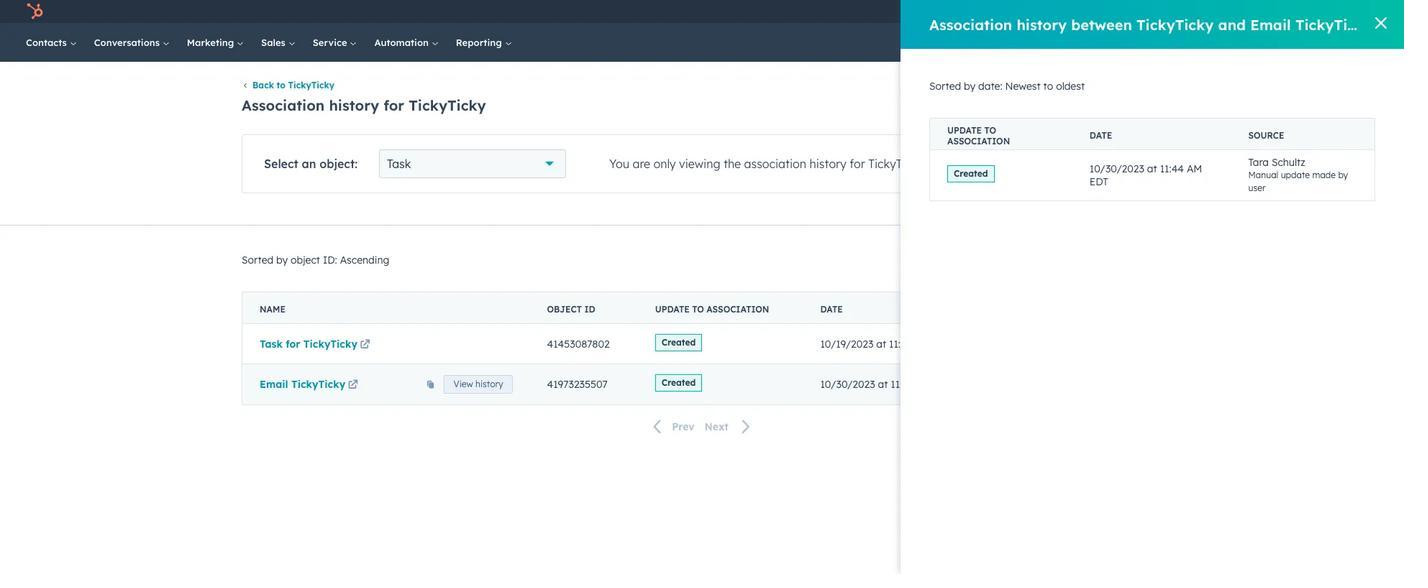 Task type: describe. For each thing, give the bounding box(es) containing it.
reporting link
[[447, 23, 521, 62]]

Search HubSpot search field
[[1202, 30, 1379, 55]]

reporting
[[456, 37, 505, 48]]

contacts link
[[17, 23, 85, 62]]

sales
[[261, 37, 288, 48]]

next button
[[700, 418, 760, 437]]

object id
[[547, 305, 596, 315]]

's
[[924, 157, 932, 172]]

marketing
[[187, 37, 237, 48]]

calling icon image
[[1122, 6, 1135, 19]]

view history button
[[444, 376, 513, 395]]

0 vertical spatial for
[[384, 96, 404, 114]]

an
[[302, 157, 316, 172]]

name
[[260, 305, 286, 315]]

update
[[1281, 170, 1310, 181]]

1 vertical spatial 11:44
[[891, 379, 915, 392]]

search button
[[1367, 30, 1392, 55]]

object
[[547, 305, 582, 315]]

view history
[[454, 379, 503, 390]]

by inside the tara schultz manual update made by user
[[1339, 170, 1349, 181]]

viewing
[[679, 157, 721, 172]]

user
[[1249, 183, 1266, 194]]

task for task
[[387, 157, 411, 172]]

by for sorted by date: newest to oldest
[[964, 80, 976, 93]]

history for view history
[[476, 379, 503, 390]]

1 vertical spatial date
[[821, 305, 843, 315]]

id:
[[323, 254, 337, 267]]

email tickyticky link
[[260, 379, 361, 392]]

edt for 41973235507
[[936, 379, 955, 392]]

automation
[[374, 37, 432, 48]]

object for :
[[320, 157, 355, 172]]

0 horizontal spatial update
[[655, 305, 690, 315]]

at for 41453087802
[[877, 338, 887, 351]]

conversations
[[94, 37, 162, 48]]

ascending
[[340, 254, 389, 267]]

1 vertical spatial update to association
[[655, 305, 770, 315]]

view history group
[[416, 371, 513, 400]]

11:44 inside 10/30/2023 at 11:44 am edt
[[1160, 163, 1184, 176]]

object for id:
[[291, 254, 320, 267]]

am for 41973235507
[[918, 379, 933, 392]]

marketplaces image
[[1152, 6, 1165, 19]]

link opens in a new window image for email tickyticky
[[348, 381, 358, 392]]

sorted by object id: ascending
[[242, 254, 389, 267]]

are
[[633, 157, 651, 172]]

task for tickyticky link
[[260, 338, 373, 351]]

sales link
[[253, 23, 304, 62]]

hubspot image
[[26, 3, 43, 20]]

settings link
[[1204, 4, 1222, 19]]

you are only viewing the association history for tickyticky 's tasks .
[[609, 157, 966, 172]]

2 vertical spatial for
[[286, 338, 300, 351]]

contacts
[[26, 37, 70, 48]]

service link
[[304, 23, 366, 62]]

link opens in a new window image for task for tickyticky
[[360, 340, 370, 351]]

link opens in a new window image
[[360, 340, 370, 351]]

apoptosis studios 2
[[1277, 6, 1364, 17]]

studios
[[1324, 6, 1357, 17]]

at inside 10/30/2023 at 11:44 am edt
[[1148, 163, 1158, 176]]

menu containing apoptosis studios 2
[[1036, 0, 1387, 23]]

0 horizontal spatial email
[[260, 379, 288, 392]]

0 vertical spatial email
[[1251, 15, 1291, 33]]

apoptosis studios 2 button
[[1252, 0, 1386, 23]]

select an object :
[[264, 157, 358, 172]]

close image
[[1376, 17, 1387, 29]]

:
[[355, 157, 358, 172]]

help button
[[1177, 0, 1201, 23]]

2
[[1359, 6, 1364, 17]]

task for tickyticky
[[260, 338, 358, 351]]

notifications button
[[1225, 0, 1250, 23]]



Task type: vqa. For each thing, say whether or not it's contained in the screenshot.
account setup element
no



Task type: locate. For each thing, give the bounding box(es) containing it.
10/19/2023
[[821, 338, 874, 351]]

1 horizontal spatial email
[[1251, 15, 1291, 33]]

notifications image
[[1231, 6, 1244, 19]]

2 vertical spatial edt
[[936, 379, 955, 392]]

0 horizontal spatial sorted
[[242, 254, 274, 267]]

source
[[1249, 130, 1285, 141]]

task button
[[379, 150, 566, 179]]

the
[[724, 157, 741, 172]]

for
[[384, 96, 404, 114], [850, 157, 865, 172], [286, 338, 300, 351]]

1 vertical spatial association
[[242, 96, 325, 114]]

prev
[[672, 421, 695, 434]]

0 horizontal spatial association
[[242, 96, 325, 114]]

2 vertical spatial association
[[707, 305, 770, 315]]

0 horizontal spatial 11:44
[[891, 379, 915, 392]]

1 vertical spatial am
[[915, 338, 931, 351]]

calling icon button
[[1116, 2, 1141, 21]]

by left id:
[[276, 254, 288, 267]]

41453087802
[[547, 338, 610, 351]]

2 vertical spatial by
[[276, 254, 288, 267]]

association history between tickyticky and email tickyticky
[[930, 15, 1373, 33]]

link opens in a new window image
[[360, 340, 370, 351], [348, 381, 358, 392], [348, 381, 358, 392]]

1 vertical spatial 10/30/2023 at 11:44 am edt
[[821, 379, 955, 392]]

association up date: in the top right of the page
[[930, 15, 1013, 33]]

date:
[[979, 80, 1003, 93]]

edt
[[1090, 176, 1109, 189], [934, 338, 952, 351], [936, 379, 955, 392]]

sorted up name
[[242, 254, 274, 267]]

association for association history for tickyticky
[[242, 96, 325, 114]]

association history for tickyticky
[[242, 96, 486, 114]]

between
[[1072, 15, 1133, 33]]

tickyticky
[[1137, 15, 1214, 33], [1296, 15, 1373, 33], [288, 80, 335, 91], [409, 96, 486, 114], [869, 157, 924, 172], [303, 338, 358, 351], [291, 379, 345, 392]]

created
[[954, 168, 988, 179], [662, 337, 696, 348], [662, 378, 696, 389]]

1 horizontal spatial task
[[387, 157, 411, 172]]

sorted by date: newest to oldest
[[930, 80, 1085, 93]]

update
[[948, 125, 982, 136], [655, 305, 690, 315]]

made
[[1313, 170, 1336, 181]]

apoptosis
[[1277, 6, 1321, 17]]

0 vertical spatial by
[[964, 80, 976, 93]]

1 vertical spatial task
[[260, 338, 283, 351]]

0 vertical spatial date
[[1090, 130, 1113, 141]]

search image
[[1374, 37, 1384, 47]]

sorted for sorted by date: newest to oldest
[[930, 80, 961, 93]]

0 vertical spatial task
[[387, 157, 411, 172]]

sorted for sorted by object id: ascending
[[242, 254, 274, 267]]

help image
[[1183, 6, 1196, 19]]

0 vertical spatial edt
[[1090, 176, 1109, 189]]

2 vertical spatial am
[[918, 379, 933, 392]]

update inside update to association
[[948, 125, 982, 136]]

object
[[320, 157, 355, 172], [291, 254, 320, 267]]

1 horizontal spatial by
[[964, 80, 976, 93]]

history for association history between tickyticky and email tickyticky
[[1017, 15, 1067, 33]]

0 vertical spatial am
[[1187, 163, 1203, 176]]

0 horizontal spatial update to association
[[655, 305, 770, 315]]

0 horizontal spatial 10/30/2023
[[821, 379, 875, 392]]

created for 10/30/2023 at 11:44 am edt
[[662, 378, 696, 389]]

tara
[[1249, 156, 1269, 169]]

0 horizontal spatial task
[[260, 338, 283, 351]]

back to tickyticky
[[253, 80, 335, 91]]

1 vertical spatial email
[[260, 379, 288, 392]]

0 vertical spatial created
[[954, 168, 988, 179]]

history
[[1017, 15, 1067, 33], [329, 96, 379, 114], [810, 157, 847, 172], [476, 379, 503, 390]]

task for task for tickyticky
[[260, 338, 283, 351]]

0 vertical spatial association
[[930, 15, 1013, 33]]

marketing link
[[178, 23, 253, 62]]

1 horizontal spatial update
[[948, 125, 982, 136]]

10/30/2023 inside 10/30/2023 at 11:44 am edt
[[1090, 163, 1145, 176]]

am for 41453087802
[[915, 338, 931, 351]]

update to association
[[948, 125, 1010, 146], [655, 305, 770, 315]]

oldest
[[1056, 80, 1085, 93]]

menu item
[[1112, 0, 1115, 23]]

2 vertical spatial at
[[878, 379, 888, 392]]

0 vertical spatial 11:44
[[1160, 163, 1184, 176]]

sorted
[[930, 80, 961, 93], [242, 254, 274, 267]]

association
[[948, 136, 1010, 146], [744, 157, 807, 172], [707, 305, 770, 315]]

1 vertical spatial for
[[850, 157, 865, 172]]

to inside update to association
[[985, 125, 997, 136]]

task right ":"
[[387, 157, 411, 172]]

11:34
[[889, 338, 913, 351]]

menu
[[1036, 0, 1387, 23]]

next
[[705, 421, 729, 434]]

link opens in a new window image inside task for tickyticky link
[[360, 340, 370, 351]]

1 horizontal spatial for
[[384, 96, 404, 114]]

task
[[387, 157, 411, 172], [260, 338, 283, 351]]

for left 's
[[850, 157, 865, 172]]

am down 10/19/2023 at 11:34 am edt
[[918, 379, 933, 392]]

10/30/2023
[[1090, 163, 1145, 176], [821, 379, 875, 392]]

1 vertical spatial object
[[291, 254, 320, 267]]

10/19/2023 at 11:34 am edt
[[821, 338, 952, 351]]

by for sorted by object id: ascending
[[276, 254, 288, 267]]

service
[[313, 37, 350, 48]]

view
[[454, 379, 473, 390]]

2 horizontal spatial by
[[1339, 170, 1349, 181]]

email right notifications image
[[1251, 15, 1291, 33]]

0 vertical spatial association
[[948, 136, 1010, 146]]

0 vertical spatial 10/30/2023
[[1090, 163, 1145, 176]]

0 horizontal spatial for
[[286, 338, 300, 351]]

sorted left date: in the top right of the page
[[930, 80, 961, 93]]

1 vertical spatial update
[[655, 305, 690, 315]]

0 horizontal spatial date
[[821, 305, 843, 315]]

1 vertical spatial at
[[877, 338, 887, 351]]

association down back to tickyticky
[[242, 96, 325, 114]]

and
[[1219, 15, 1246, 33]]

upgrade
[[1062, 7, 1102, 19]]

by left date: in the top right of the page
[[964, 80, 976, 93]]

email tickyticky
[[260, 379, 345, 392]]

tara schultz image
[[1261, 5, 1274, 18]]

object left id:
[[291, 254, 320, 267]]

0 horizontal spatial 10/30/2023 at 11:44 am edt
[[821, 379, 955, 392]]

tara schultz manual update made by user
[[1249, 156, 1349, 194]]

0 vertical spatial object
[[320, 157, 355, 172]]

1 vertical spatial sorted
[[242, 254, 274, 267]]

.
[[964, 157, 966, 172]]

am right 11:34
[[915, 338, 931, 351]]

for up email tickyticky
[[286, 338, 300, 351]]

at for 41973235507
[[878, 379, 888, 392]]

11:44
[[1160, 163, 1184, 176], [891, 379, 915, 392]]

to
[[1044, 80, 1054, 93], [277, 80, 286, 91], [985, 125, 997, 136], [692, 305, 704, 315]]

select
[[264, 157, 298, 172]]

1 horizontal spatial association
[[930, 15, 1013, 33]]

1 vertical spatial by
[[1339, 170, 1349, 181]]

0 vertical spatial update
[[948, 125, 982, 136]]

prev button
[[645, 418, 700, 437]]

pagination navigation
[[242, 418, 1163, 437]]

id
[[585, 305, 596, 315]]

2 vertical spatial created
[[662, 378, 696, 389]]

back
[[253, 80, 274, 91]]

association for association history between tickyticky and email tickyticky
[[930, 15, 1013, 33]]

marketplaces button
[[1144, 0, 1174, 23]]

10/30/2023 at 11:44 am edt
[[1090, 163, 1203, 189], [821, 379, 955, 392]]

0 vertical spatial 10/30/2023 at 11:44 am edt
[[1090, 163, 1203, 189]]

2 horizontal spatial for
[[850, 157, 865, 172]]

1 vertical spatial association
[[744, 157, 807, 172]]

history inside button
[[476, 379, 503, 390]]

1 horizontal spatial 11:44
[[1160, 163, 1184, 176]]

you
[[609, 157, 630, 172]]

settings image
[[1207, 6, 1220, 19]]

task inside popup button
[[387, 157, 411, 172]]

by
[[964, 80, 976, 93], [1339, 170, 1349, 181], [276, 254, 288, 267]]

association
[[930, 15, 1013, 33], [242, 96, 325, 114]]

conversations link
[[85, 23, 178, 62]]

hubspot link
[[17, 3, 54, 20]]

email
[[1251, 15, 1291, 33], [260, 379, 288, 392]]

0 vertical spatial sorted
[[930, 80, 961, 93]]

1 vertical spatial edt
[[934, 338, 952, 351]]

1 horizontal spatial sorted
[[930, 80, 961, 93]]

created for 10/19/2023 at 11:34 am edt
[[662, 337, 696, 348]]

history for association history for tickyticky
[[329, 96, 379, 114]]

1 horizontal spatial date
[[1090, 130, 1113, 141]]

am
[[1187, 163, 1203, 176], [915, 338, 931, 351], [918, 379, 933, 392]]

1 horizontal spatial update to association
[[948, 125, 1010, 146]]

task down name
[[260, 338, 283, 351]]

1 horizontal spatial 10/30/2023
[[1090, 163, 1145, 176]]

email down task for tickyticky at left bottom
[[260, 379, 288, 392]]

1 vertical spatial created
[[662, 337, 696, 348]]

edt for 41453087802
[[934, 338, 952, 351]]

0 vertical spatial at
[[1148, 163, 1158, 176]]

am left tara at the top right of the page
[[1187, 163, 1203, 176]]

1 vertical spatial 10/30/2023
[[821, 379, 875, 392]]

schultz
[[1272, 156, 1306, 169]]

automation link
[[366, 23, 447, 62]]

0 horizontal spatial by
[[276, 254, 288, 267]]

for down automation
[[384, 96, 404, 114]]

by right made
[[1339, 170, 1349, 181]]

41973235507
[[547, 379, 608, 392]]

1 horizontal spatial 10/30/2023 at 11:44 am edt
[[1090, 163, 1203, 189]]

0 vertical spatial update to association
[[948, 125, 1010, 146]]

tasks
[[935, 157, 964, 172]]

manual
[[1249, 170, 1279, 181]]

am inside 10/30/2023 at 11:44 am edt
[[1187, 163, 1203, 176]]

upgrade image
[[1046, 6, 1059, 19]]

object right the an
[[320, 157, 355, 172]]

newest
[[1006, 80, 1041, 93]]

only
[[654, 157, 676, 172]]



